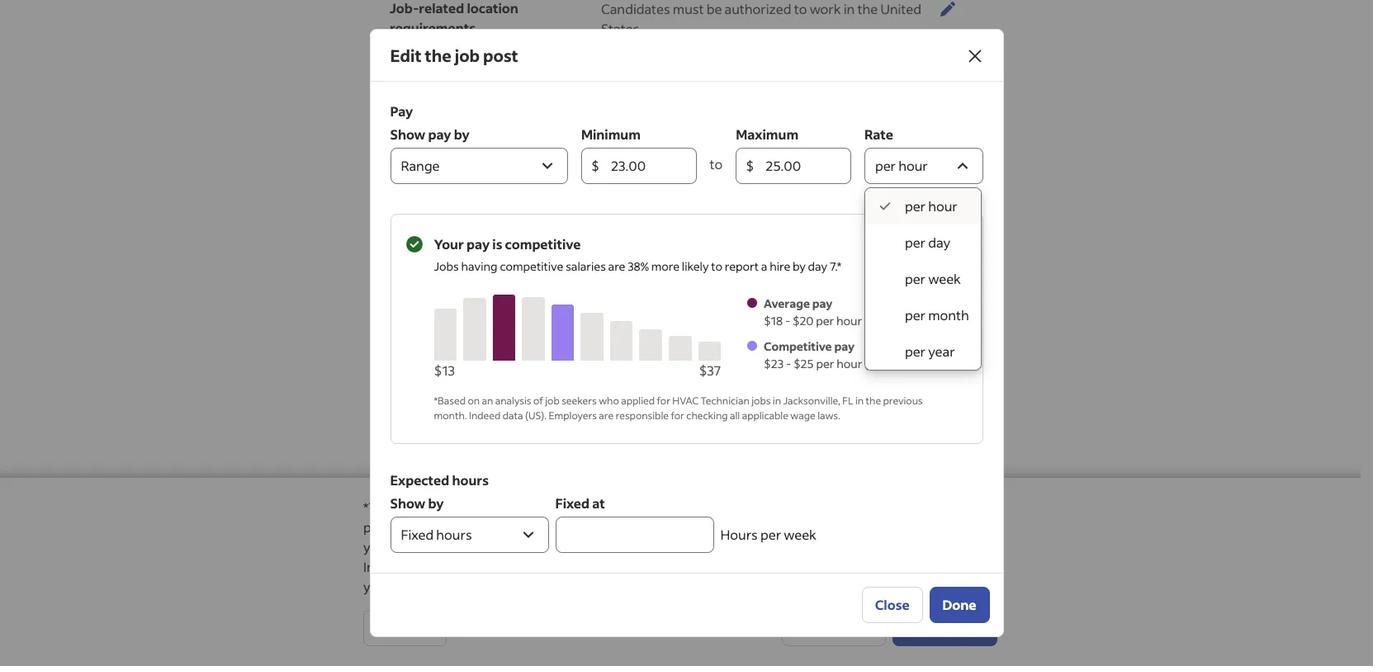 Task type: describe. For each thing, give the bounding box(es) containing it.
per inside competitive pay $23 - $25 per hour (12% of jobs)
[[816, 356, 834, 372]]

are inside your pay is competitive jobs having competitive salaries are 38% more likely to report a hire by day 7.*
[[608, 258, 625, 274]]

your pay is competitive jobs having competitive salaries are 38% more likely to report a hire by day 7.*
[[434, 235, 842, 274]]

viewed
[[474, 578, 517, 595]]

close image
[[965, 46, 985, 66]]

2 policy from the left
[[550, 558, 586, 575]]

do
[[790, 499, 806, 516]]

user's
[[722, 578, 758, 595]]

range button
[[390, 148, 568, 184]]

week inside rate list box
[[928, 270, 961, 287]]

jobs) for competitive pay $23 - $25 per hour (12% of jobs)
[[904, 356, 931, 372]]

hour inside competitive pay $23 - $25 per hour (12% of jobs)
[[837, 356, 862, 372]]

edit
[[390, 45, 422, 66]]

hours
[[720, 526, 758, 543]]

number
[[433, 196, 483, 213]]

*the
[[363, 499, 392, 516]]

fixed at
[[555, 495, 605, 512]]

edit how you heard about indeed element
[[588, 320, 971, 357]]

are inside *the numbers provided are estimates based on past performance and do not guarantee future performance. by selecting confirm, you agree that you have reviewed and edited this job post to reflect your requirements, and that this job will be posted and applications will be processed in accordance with indeed's
[[509, 499, 529, 516]]

salaries
[[566, 258, 606, 274]]

competitive pay $23 - $25 per hour (12% of jobs)
[[764, 339, 931, 372]]

back
[[403, 619, 434, 637]]

to right peterson
[[710, 155, 723, 173]]

of inside average pay $18 - $20 per hour (14% of jobs)
[[891, 313, 902, 329]]

performance
[[681, 499, 761, 516]]

have inside . you consent to indeed informing a user that you have opened, viewed or made a decision regarding the user's application.
[[389, 578, 418, 595]]

candidates must be authorized to work in the united states.
[[601, 0, 922, 37]]

jobs) for average pay $18 - $20 per hour (14% of jobs)
[[905, 313, 931, 329]]

2 vertical spatial this
[[536, 538, 559, 556]]

+1 605 971 9337
[[601, 197, 696, 214]]

be inside candidates must be authorized to work in the united states.
[[706, 0, 722, 17]]

maximum
[[736, 126, 798, 143]]

pay inside 'edit the job post' dialog
[[390, 102, 413, 120]]

hours for fixed hours
[[436, 526, 472, 543]]

checking
[[686, 410, 728, 422]]

back button
[[363, 610, 447, 647]]

attention
[[645, 421, 697, 437]]

seekers
[[562, 395, 597, 407]]

*based
[[434, 395, 466, 407]]

benefits button
[[457, 476, 503, 493]]

regarding
[[636, 578, 696, 595]]

a inside your pay is competitive jobs having competitive salaries are 38% more likely to report a hire by day 7.*
[[761, 258, 767, 274]]

per left the month
[[905, 306, 926, 324]]

job-
[[390, 0, 419, 17]]

2 horizontal spatial be
[[795, 538, 811, 556]]

requirements
[[390, 19, 476, 36]]

2 horizontal spatial for
[[671, 410, 684, 422]]

phone number
[[390, 196, 483, 213]]

agree
[[604, 519, 639, 536]]

show by
[[390, 495, 444, 512]]

week inside 'edit the job post' dialog
[[784, 526, 817, 543]]

future
[[898, 499, 937, 516]]

analysis
[[495, 395, 531, 407]]

on inside *the numbers provided are estimates based on past performance and do not guarantee future performance. by selecting confirm, you agree that you have reviewed and edited this job post to reflect your requirements, and that this job will be posted and applications will be processed in accordance with indeed's
[[633, 499, 650, 516]]

$ for minimum
[[591, 157, 600, 174]]

you right how
[[422, 327, 445, 344]]

report
[[725, 258, 759, 274]]

the inside . you consent to indeed informing a user that you have opened, viewed or made a decision regarding the user's application.
[[699, 578, 719, 595]]

you down at
[[579, 519, 602, 536]]

1 will from the left
[[583, 538, 603, 556]]

confirm,
[[525, 519, 576, 536]]

there are items above that need your attention to continue. pay supplemental pay types benefits hiring timeline for this job
[[437, 421, 765, 509]]

with
[[967, 538, 994, 556]]

jobs
[[434, 258, 459, 274]]

38%
[[628, 258, 649, 274]]

account
[[390, 108, 456, 130]]

to inside candidates must be authorized to work in the united states.
[[794, 0, 807, 17]]

not
[[809, 499, 830, 516]]

reflect
[[946, 519, 985, 536]]

company
[[422, 239, 481, 257]]

fixed for fixed at
[[555, 495, 590, 512]]

more
[[651, 258, 680, 274]]

by
[[449, 519, 465, 536]]

are inside there are items above that need your attention to continue. pay supplemental pay types benefits hiring timeline for this job
[[472, 421, 490, 437]]

- for $25
[[786, 356, 791, 372]]

fixed for fixed hours
[[401, 526, 434, 543]]

show for pay
[[390, 126, 425, 143]]

per left "year"
[[905, 343, 926, 360]]

per hour button
[[864, 148, 983, 184]]

estimates
[[532, 499, 591, 516]]

(us).
[[525, 410, 547, 422]]

of up regarding
[[655, 558, 668, 575]]

made
[[536, 578, 570, 595]]

in right fl
[[855, 395, 864, 407]]

that up "privacy"
[[508, 538, 533, 556]]

you inside . you consent to indeed informing a user that you have opened, viewed or made a decision regarding the user's application.
[[363, 578, 386, 595]]

of inside *based on an analysis of job seekers who applied for hvac technician jobs in jacksonville, fl in the previous month. indeed data (us). employers are responsible for checking all applicable wage laws.
[[533, 395, 543, 407]]

Minimum field
[[611, 148, 687, 184]]

job down job-related location requirements
[[455, 45, 480, 66]]

to inside your pay is competitive jobs having competitive salaries are 38% more likely to report a hire by day 7.*
[[711, 258, 723, 274]]

done button
[[929, 587, 990, 623]]

an
[[482, 395, 493, 407]]

pay for show
[[428, 126, 451, 143]]

average
[[764, 296, 810, 311]]

service
[[671, 558, 715, 575]]

hour inside average pay $18 - $20 per hour (14% of jobs)
[[836, 313, 862, 329]]

on inside *based on an analysis of job seekers who applied for hvac technician jobs in jacksonville, fl in the previous month. indeed data (us). employers are responsible for checking all applicable wage laws.
[[468, 395, 480, 407]]

show pay by
[[390, 126, 469, 143]]

to inside *the numbers provided are estimates based on past performance and do not guarantee future performance. by selecting confirm, you agree that you have reviewed and edited this job post to reflect your requirements, and that this job will be posted and applications will be processed in accordance with indeed's
[[930, 519, 943, 536]]

hvac
[[672, 395, 699, 407]]

edit job-related location requirements image
[[938, 0, 958, 19]]

having
[[461, 258, 498, 274]]

show for expected hours
[[390, 495, 425, 512]]

*based on an analysis of job seekers who applied for hvac technician jobs in jacksonville, fl in the previous month. indeed data (us). employers are responsible for checking all applicable wage laws.
[[434, 395, 923, 422]]

job inside there are items above that need your attention to continue. pay supplemental pay types benefits hiring timeline for this job
[[577, 494, 594, 509]]

confirm button
[[893, 610, 997, 647]]

technician
[[701, 395, 750, 407]]

you down past
[[670, 519, 692, 536]]

the inside candidates must be authorized to work in the united states.
[[857, 0, 878, 17]]

who
[[599, 395, 619, 407]]

applications
[[696, 538, 769, 556]]

above
[[525, 421, 559, 437]]

by inside your pay is competitive jobs having competitive salaries are 38% more likely to report a hire by day 7.*
[[793, 258, 806, 274]]

indeed for . you consent to indeed informing a user that you have opened, viewed or made a decision regarding the user's application.
[[815, 558, 857, 575]]

to inside . you consent to indeed informing a user that you have opened, viewed or made a decision regarding the user's application.
[[799, 558, 812, 575]]

per hour inside popup button
[[875, 157, 928, 174]]

contact
[[390, 152, 440, 169]]

reviewed
[[727, 519, 783, 536]]

job up cookie policy , privacy policy and terms of service
[[561, 538, 580, 556]]

processed
[[813, 538, 876, 556]]

continue.
[[713, 421, 765, 437]]

per month
[[905, 306, 969, 324]]

your inside *the numbers provided are estimates based on past performance and do not guarantee future performance. by selecting confirm, you agree that you have reviewed and edited this job post to reflect your requirements, and that this job will be posted and applications will be processed in accordance with indeed's
[[363, 538, 391, 556]]

. you consent to indeed informing a user that you have opened, viewed or made a decision regarding the user's application.
[[363, 558, 987, 595]]

privacy
[[503, 558, 548, 575]]

hour inside popup button
[[899, 157, 928, 174]]

fixed hours button
[[390, 517, 549, 553]]

$18
[[764, 313, 783, 329]]

states.
[[601, 20, 642, 37]]

peterson
[[643, 153, 698, 170]]

job-related location requirements
[[390, 0, 518, 36]]

minimum
[[581, 126, 641, 143]]

and down selecting
[[482, 538, 506, 556]]

fl
[[842, 395, 853, 407]]

all
[[730, 410, 740, 422]]

supplemental pay types button
[[457, 458, 589, 476]]

at
[[592, 495, 605, 512]]

provided
[[452, 499, 507, 516]]

laws.
[[818, 410, 840, 422]]

$ for maximum
[[746, 157, 754, 174]]

jacksonville,
[[783, 395, 840, 407]]

$13
[[434, 362, 455, 379]]

there
[[437, 421, 469, 437]]

that inside . you consent to indeed informing a user that you have opened, viewed or made a decision regarding the user's application.
[[962, 558, 987, 575]]



Task type: vqa. For each thing, say whether or not it's contained in the screenshot.
Your related to Your company name
yes



Task type: locate. For each thing, give the bounding box(es) containing it.
hours up hiring
[[452, 471, 489, 489]]

day inside rate list box
[[928, 234, 950, 251]]

$37
[[699, 362, 721, 379]]

per hour inside option
[[905, 197, 958, 215]]

hours for expected hours
[[452, 471, 489, 489]]

by
[[454, 126, 469, 143], [793, 258, 806, 274], [428, 495, 444, 512]]

pay up the $20
[[812, 296, 833, 311]]

edit job-related location requirements element
[[588, 0, 971, 46]]

1 vertical spatial week
[[784, 526, 817, 543]]

privacy policy link
[[503, 558, 586, 576]]

2 show from the top
[[390, 495, 425, 512]]

of right (12%
[[891, 356, 902, 372]]

1 $ from the left
[[591, 157, 600, 174]]

edit phone number element
[[588, 188, 971, 225]]

a left hire on the top
[[761, 258, 767, 274]]

user
[[933, 558, 960, 575]]

pay for competitive
[[834, 339, 855, 354]]

0 horizontal spatial pay
[[390, 102, 413, 120]]

0 vertical spatial on
[[468, 395, 480, 407]]

$ left james
[[591, 157, 600, 174]]

will up cookie policy , privacy policy and terms of service
[[583, 538, 603, 556]]

post inside *the numbers provided are estimates based on past performance and do not guarantee future performance. by selecting confirm, you agree that you have reviewed and edited this job post to reflect your requirements, and that this job will be posted and applications will be processed in accordance with indeed's
[[900, 519, 928, 536]]

fixed
[[555, 495, 590, 512], [401, 526, 434, 543]]

are inside *based on an analysis of job seekers who applied for hvac technician jobs in jacksonville, fl in the previous month. indeed data (us). employers are responsible for checking all applicable wage laws.
[[599, 410, 614, 422]]

0 horizontal spatial by
[[428, 495, 444, 512]]

and up the decision
[[589, 558, 612, 575]]

for
[[657, 395, 670, 407], [671, 410, 684, 422], [537, 494, 553, 509]]

1 vertical spatial a
[[923, 558, 930, 575]]

pay left "types"
[[536, 459, 556, 475]]

2 horizontal spatial indeed
[[815, 558, 857, 575]]

0 horizontal spatial week
[[784, 526, 817, 543]]

1 jobs) from the top
[[905, 313, 931, 329]]

1 vertical spatial for
[[671, 410, 684, 422]]

0 horizontal spatial indeed
[[469, 410, 501, 422]]

be up consent on the bottom right of page
[[795, 538, 811, 556]]

2 jobs) from the top
[[904, 356, 931, 372]]

indeed down the processed
[[815, 558, 857, 575]]

day
[[928, 234, 950, 251], [808, 258, 827, 274]]

hours per week
[[720, 526, 817, 543]]

.
[[715, 558, 718, 575]]

- inside average pay $18 - $20 per hour (14% of jobs)
[[785, 313, 790, 329]]

Fixed at field
[[555, 517, 714, 553]]

0 vertical spatial day
[[928, 234, 950, 251]]

month.
[[434, 410, 467, 422]]

pay up "contact"
[[428, 126, 451, 143]]

1 show from the top
[[390, 126, 425, 143]]

edit contact element
[[588, 144, 971, 182]]

range
[[401, 157, 440, 174]]

1 vertical spatial competitive
[[500, 258, 563, 274]]

your inside your pay is competitive jobs having competitive salaries are 38% more likely to report a hire by day 7.*
[[434, 235, 464, 253]]

be
[[706, 0, 722, 17], [606, 538, 622, 556], [795, 538, 811, 556]]

to left work
[[794, 0, 807, 17]]

1 vertical spatial have
[[389, 578, 418, 595]]

1 vertical spatial this
[[853, 519, 876, 536]]

on left an
[[468, 395, 480, 407]]

wage
[[790, 410, 816, 422]]

jobs) up previous at the right bottom of the page
[[904, 356, 931, 372]]

fixed down numbers
[[401, 526, 434, 543]]

post inside dialog
[[483, 45, 518, 66]]

employees
[[390, 283, 458, 301]]

edit the job post dialog
[[369, 29, 1004, 637]]

indeed right the 'about'
[[528, 327, 571, 344]]

per right the $20
[[816, 313, 834, 329]]

2 vertical spatial by
[[428, 495, 444, 512]]

work
[[810, 0, 841, 17]]

edit employees image
[[938, 283, 958, 303]]

2 $ from the left
[[746, 157, 754, 174]]

1 horizontal spatial fixed
[[555, 495, 590, 512]]

0 vertical spatial indeed
[[528, 327, 571, 344]]

james
[[601, 153, 640, 170]]

of inside competitive pay $23 - $25 per hour (12% of jobs)
[[891, 356, 902, 372]]

0 vertical spatial week
[[928, 270, 961, 287]]

your up indeed's
[[363, 538, 391, 556]]

1 horizontal spatial be
[[706, 0, 722, 17]]

per week
[[905, 270, 961, 287]]

0 vertical spatial show
[[390, 126, 425, 143]]

0 vertical spatial per hour
[[875, 157, 928, 174]]

by down expected hours
[[428, 495, 444, 512]]

$23
[[764, 356, 784, 372]]

1 vertical spatial indeed
[[469, 410, 501, 422]]

1 horizontal spatial day
[[928, 234, 950, 251]]

(12%
[[865, 356, 888, 372]]

for down hvac on the bottom
[[671, 410, 684, 422]]

for left hvac on the bottom
[[657, 395, 670, 407]]

this up confirm,
[[555, 494, 575, 509]]

(14%
[[864, 313, 889, 329]]

hours
[[452, 471, 489, 489], [436, 526, 472, 543]]

fixed inside dropdown button
[[401, 526, 434, 543]]

- for $20
[[785, 313, 790, 329]]

1 vertical spatial your
[[363, 538, 391, 556]]

0 horizontal spatial have
[[389, 578, 418, 595]]

items
[[492, 421, 523, 437]]

hire
[[770, 258, 790, 274]]

edited
[[812, 519, 851, 536]]

the inside *based on an analysis of job seekers who applied for hvac technician jobs in jacksonville, fl in the previous month. indeed data (us). employers are responsible for checking all applicable wage laws.
[[866, 395, 881, 407]]

rate
[[864, 126, 893, 143]]

will up consent on the bottom right of page
[[772, 538, 793, 556]]

hour inside option
[[928, 197, 958, 215]]

group containing there are items above that need your attention to continue.
[[390, 403, 971, 528]]

0 horizontal spatial will
[[583, 538, 603, 556]]

to left all
[[699, 421, 711, 437]]

week down do
[[784, 526, 817, 543]]

2 will from the left
[[772, 538, 793, 556]]

for inside there are items above that need your attention to continue. pay supplemental pay types benefits hiring timeline for this job
[[537, 494, 553, 509]]

0 vertical spatial jobs)
[[905, 313, 931, 329]]

week down edit your company name "icon"
[[928, 270, 961, 287]]

policy up the made
[[550, 558, 586, 575]]

pay inside there are items above that need your attention to continue. pay supplemental pay types benefits hiring timeline for this job
[[457, 442, 477, 457]]

requirements,
[[394, 538, 480, 556]]

jobs) up per year
[[905, 313, 931, 329]]

pay inside competitive pay $23 - $25 per hour (12% of jobs)
[[834, 339, 855, 354]]

year
[[928, 343, 955, 360]]

0 horizontal spatial fixed
[[401, 526, 434, 543]]

you down indeed's
[[363, 578, 386, 595]]

competitive right is
[[505, 235, 581, 253]]

terms of service link
[[615, 558, 715, 576]]

authorized
[[725, 0, 791, 17]]

0 vertical spatial have
[[695, 519, 725, 536]]

for up confirm,
[[537, 494, 553, 509]]

cookie policy link
[[417, 558, 497, 576]]

pay for your
[[467, 235, 490, 253]]

show up performance.
[[390, 495, 425, 512]]

hours up cookie policy link
[[436, 526, 472, 543]]

0 vertical spatial this
[[555, 494, 575, 509]]

in inside *the numbers provided are estimates based on past performance and do not guarantee future performance. by selecting confirm, you agree that you have reviewed and edited this job post to reflect your requirements, and that this job will be posted and applications will be processed in accordance with indeed's
[[879, 538, 890, 556]]

how you heard about indeed
[[390, 327, 571, 344]]

are left 38%
[[608, 258, 625, 274]]

1 horizontal spatial post
[[900, 519, 928, 536]]

1 horizontal spatial policy
[[550, 558, 586, 575]]

this inside there are items above that need your attention to continue. pay supplemental pay types benefits hiring timeline for this job
[[555, 494, 575, 509]]

0 horizontal spatial be
[[606, 538, 622, 556]]

0 horizontal spatial post
[[483, 45, 518, 66]]

pay up show pay by
[[390, 102, 413, 120]]

2 vertical spatial for
[[537, 494, 553, 509]]

the left the united
[[857, 0, 878, 17]]

1 vertical spatial on
[[633, 499, 650, 516]]

2 vertical spatial a
[[573, 578, 580, 595]]

hour left (14%
[[836, 313, 862, 329]]

jobs)
[[905, 313, 931, 329], [904, 356, 931, 372]]

close button
[[862, 587, 923, 623]]

the down requirements
[[425, 45, 451, 66]]

day inside your pay is competitive jobs having competitive salaries are 38% more likely to report a hire by day 7.*
[[808, 258, 827, 274]]

that up posted
[[642, 519, 667, 536]]

per hour option
[[865, 188, 981, 225]]

and down do
[[786, 519, 809, 536]]

0 vertical spatial -
[[785, 313, 790, 329]]

per inside average pay $18 - $20 per hour (14% of jobs)
[[816, 313, 834, 329]]

1 horizontal spatial pay
[[457, 442, 477, 457]]

close
[[875, 596, 910, 613]]

a down cookie policy , privacy policy and terms of service
[[573, 578, 580, 595]]

0 horizontal spatial for
[[537, 494, 553, 509]]

in
[[844, 0, 855, 17], [773, 395, 781, 407], [855, 395, 864, 407], [879, 538, 890, 556]]

2 vertical spatial indeed
[[815, 558, 857, 575]]

- inside competitive pay $23 - $25 per hour (12% of jobs)
[[786, 356, 791, 372]]

edit how you heard about indeed image
[[938, 327, 958, 347]]

your for your company name
[[390, 239, 420, 257]]

a left user
[[923, 558, 930, 575]]

1 vertical spatial post
[[900, 519, 928, 536]]

job inside *based on an analysis of job seekers who applied for hvac technician jobs in jacksonville, fl in the previous month. indeed data (us). employers are responsible for checking all applicable wage laws.
[[545, 395, 560, 407]]

policy up viewed
[[463, 558, 497, 575]]

informing
[[860, 558, 920, 575]]

per right $25
[[816, 356, 834, 372]]

by right hire on the top
[[793, 258, 806, 274]]

and left do
[[764, 499, 787, 516]]

0 horizontal spatial day
[[808, 258, 827, 274]]

0 vertical spatial post
[[483, 45, 518, 66]]

$25
[[793, 356, 814, 372]]

job down the guarantee
[[878, 519, 898, 536]]

your
[[617, 421, 642, 437], [363, 538, 391, 556]]

to right likely
[[711, 258, 723, 274]]

pay button
[[457, 441, 477, 458]]

hours inside dropdown button
[[436, 526, 472, 543]]

post
[[483, 45, 518, 66], [900, 519, 928, 536]]

group
[[390, 403, 971, 528]]

this down the guarantee
[[853, 519, 876, 536]]

0 vertical spatial a
[[761, 258, 767, 274]]

candidates
[[601, 0, 670, 17]]

indeed for how you heard about indeed
[[528, 327, 571, 344]]

0 vertical spatial your
[[617, 421, 642, 437]]

*the numbers provided are estimates based on past performance and do not guarantee future performance. by selecting confirm, you agree that you have reviewed and edited this job post to reflect your requirements, and that this job will be posted and applications will be processed in accordance with indeed's
[[363, 499, 994, 575]]

971
[[644, 197, 665, 214]]

1 vertical spatial per hour
[[905, 197, 958, 215]]

1 horizontal spatial your
[[617, 421, 642, 437]]

Maximum field
[[766, 148, 841, 184]]

competitive
[[505, 235, 581, 253], [500, 258, 563, 274]]

- right $23
[[786, 356, 791, 372]]

your right need
[[617, 421, 642, 437]]

pay down there
[[457, 442, 477, 457]]

pay down average pay $18 - $20 per hour (14% of jobs)
[[834, 339, 855, 354]]

the
[[857, 0, 878, 17], [425, 45, 451, 66], [866, 395, 881, 407], [699, 578, 719, 595]]

data
[[503, 410, 523, 422]]

per inside option
[[905, 197, 926, 215]]

1 vertical spatial jobs)
[[904, 356, 931, 372]]

be down "agree" at left bottom
[[606, 538, 622, 556]]

your inside there are items above that need your attention to continue. pay supplemental pay types benefits hiring timeline for this job
[[617, 421, 642, 437]]

united
[[881, 0, 922, 17]]

likely
[[682, 258, 709, 274]]

this down confirm,
[[536, 538, 559, 556]]

pay inside there are items above that need your attention to continue. pay supplemental pay types benefits hiring timeline for this job
[[536, 459, 556, 475]]

hour up per day
[[928, 197, 958, 215]]

day up per week
[[928, 234, 950, 251]]

$ down maximum
[[746, 157, 754, 174]]

your down phone
[[390, 239, 420, 257]]

job up (us).
[[545, 395, 560, 407]]

0 horizontal spatial a
[[573, 578, 580, 595]]

1 horizontal spatial on
[[633, 499, 650, 516]]

and up service at the bottom of page
[[670, 538, 693, 556]]

selecting
[[467, 519, 522, 536]]

hour left (12%
[[837, 356, 862, 372]]

1 horizontal spatial by
[[454, 126, 469, 143]]

jobs
[[752, 395, 771, 407]]

related
[[419, 0, 464, 17]]

1 horizontal spatial week
[[928, 270, 961, 287]]

the right fl
[[866, 395, 881, 407]]

1 vertical spatial -
[[786, 356, 791, 372]]

to up application.
[[799, 558, 812, 575]]

1 horizontal spatial your
[[434, 235, 464, 253]]

your for your pay is competitive jobs having competitive salaries are 38% more likely to report a hire by day 7.*
[[434, 235, 464, 253]]

guarantee
[[832, 499, 896, 516]]

jobs) inside competitive pay $23 - $25 per hour (12% of jobs)
[[904, 356, 931, 372]]

hour left edit contact icon
[[899, 157, 928, 174]]

indeed inside . you consent to indeed informing a user that you have opened, viewed or made a decision regarding the user's application.
[[815, 558, 857, 575]]

0 horizontal spatial policy
[[463, 558, 497, 575]]

1 vertical spatial hours
[[436, 526, 472, 543]]

in inside candidates must be authorized to work in the united states.
[[844, 0, 855, 17]]

per right hours
[[760, 526, 781, 543]]

edit contact image
[[938, 152, 958, 172]]

1 horizontal spatial indeed
[[528, 327, 571, 344]]

0 horizontal spatial on
[[468, 395, 480, 407]]

are
[[608, 258, 625, 274], [599, 410, 614, 422], [472, 421, 490, 437], [509, 499, 529, 516]]

rate list box
[[865, 188, 981, 370]]

have down indeed's
[[389, 578, 418, 595]]

in right work
[[844, 0, 855, 17]]

jobs) inside average pay $18 - $20 per hour (14% of jobs)
[[905, 313, 931, 329]]

indeed inside *based on an analysis of job seekers who applied for hvac technician jobs in jacksonville, fl in the previous month. indeed data (us). employers are responsible for checking all applicable wage laws.
[[469, 410, 501, 422]]

indeed down an
[[469, 410, 501, 422]]

per down rate
[[875, 157, 896, 174]]

per hour down rate
[[875, 157, 928, 174]]

1 horizontal spatial a
[[761, 258, 767, 274]]

0 horizontal spatial your
[[363, 538, 391, 556]]

1 horizontal spatial for
[[657, 395, 670, 407]]

fixed hours
[[401, 526, 472, 543]]

timeline
[[492, 494, 535, 509]]

how
[[390, 327, 419, 344]]

by up range dropdown button
[[454, 126, 469, 143]]

that inside there are items above that need your attention to continue. pay supplemental pay types benefits hiring timeline for this job
[[561, 421, 584, 437]]

1 vertical spatial fixed
[[401, 526, 434, 543]]

1 horizontal spatial will
[[772, 538, 793, 556]]

+1
[[601, 197, 615, 214]]

week
[[928, 270, 961, 287], [784, 526, 817, 543]]

done
[[943, 596, 976, 613]]

1 vertical spatial show
[[390, 495, 425, 512]]

2 horizontal spatial a
[[923, 558, 930, 575]]

competitive down name
[[500, 258, 563, 274]]

post down "location"
[[483, 45, 518, 66]]

per inside popup button
[[875, 157, 896, 174]]

pay inside your pay is competitive jobs having competitive salaries are 38% more likely to report a hire by day 7.*
[[467, 235, 490, 253]]

to inside there are items above that need your attention to continue. pay supplemental pay types benefits hiring timeline for this job
[[699, 421, 711, 437]]

pay left is
[[467, 235, 490, 253]]

0 vertical spatial hours
[[452, 471, 489, 489]]

supplemental
[[457, 459, 534, 475]]

job
[[455, 45, 480, 66], [545, 395, 560, 407], [577, 494, 594, 509], [878, 519, 898, 536], [561, 538, 580, 556]]

1 policy from the left
[[463, 558, 497, 575]]

employers
[[549, 410, 597, 422]]

in up informing
[[879, 538, 890, 556]]

in right jobs
[[773, 395, 781, 407]]

fixed left at
[[555, 495, 590, 512]]

have down performance
[[695, 519, 725, 536]]

per left edit employees icon at the top right
[[905, 270, 926, 287]]

month
[[928, 306, 969, 324]]

1 vertical spatial day
[[808, 258, 827, 274]]

0 vertical spatial pay
[[390, 102, 413, 120]]

1 horizontal spatial $
[[746, 157, 754, 174]]

edit your company name image
[[938, 239, 958, 259]]

preview button
[[782, 610, 886, 647]]

to up "accordance"
[[930, 519, 943, 536]]

per left edit your company name "icon"
[[905, 234, 926, 251]]

0 vertical spatial fixed
[[555, 495, 590, 512]]

1 horizontal spatial have
[[695, 519, 725, 536]]

0 vertical spatial competitive
[[505, 235, 581, 253]]

performance.
[[363, 519, 446, 536]]

1 vertical spatial pay
[[457, 442, 477, 457]]

are up the pay button
[[472, 421, 490, 437]]

pay
[[428, 126, 451, 143], [467, 235, 490, 253], [812, 296, 833, 311], [834, 339, 855, 354], [536, 459, 556, 475]]

per hour up per day
[[905, 197, 958, 215]]

location
[[467, 0, 518, 17]]

pay for average
[[812, 296, 833, 311]]

2 horizontal spatial by
[[793, 258, 806, 274]]

0 horizontal spatial your
[[390, 239, 420, 257]]

policy
[[463, 558, 497, 575], [550, 558, 586, 575]]

be right must
[[706, 0, 722, 17]]

day left 7.*
[[808, 258, 827, 274]]

are up selecting
[[509, 499, 529, 516]]

preview
[[795, 619, 846, 637]]

need
[[586, 421, 614, 437]]

0 vertical spatial for
[[657, 395, 670, 407]]

benefits
[[457, 476, 503, 492]]

0 horizontal spatial $
[[591, 157, 600, 174]]

of up (us).
[[533, 395, 543, 407]]

edit phone number image
[[938, 196, 958, 216]]

have inside *the numbers provided are estimates based on past performance and do not guarantee future performance. by selecting confirm, you agree that you have reviewed and edited this job post to reflect your requirements, and that this job will be posted and applications will be processed in accordance with indeed's
[[695, 519, 725, 536]]

edit the job post
[[390, 45, 518, 66]]

pay inside average pay $18 - $20 per hour (14% of jobs)
[[812, 296, 833, 311]]

0 vertical spatial by
[[454, 126, 469, 143]]

this
[[555, 494, 575, 509], [853, 519, 876, 536], [536, 538, 559, 556]]

you
[[422, 327, 445, 344], [579, 519, 602, 536], [670, 519, 692, 536], [363, 578, 386, 595]]

that down with in the bottom right of the page
[[962, 558, 987, 575]]

1 vertical spatial by
[[793, 258, 806, 274]]

of right (14%
[[891, 313, 902, 329]]

your up jobs
[[434, 235, 464, 253]]



